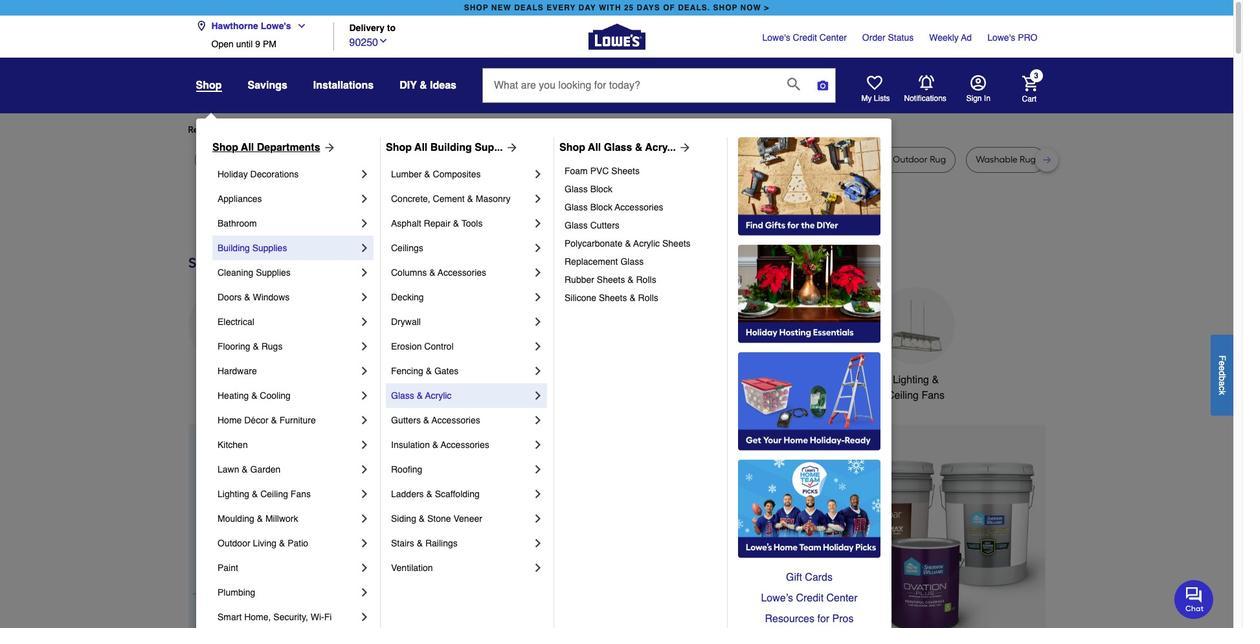 Task type: vqa. For each thing, say whether or not it's contained in the screenshot.
chevron right image corresponding to Holiday Decorations
yes



Task type: locate. For each thing, give the bounding box(es) containing it.
0 horizontal spatial acrylic
[[425, 391, 452, 401]]

1 allen from the left
[[515, 154, 535, 165]]

arrow right image
[[503, 141, 519, 154], [1022, 538, 1035, 551]]

2 horizontal spatial all
[[588, 142, 601, 154]]

1 horizontal spatial all
[[415, 142, 428, 154]]

decorations inside button
[[396, 390, 452, 402]]

shop down more suggestions for you link
[[386, 142, 412, 154]]

fencing & gates
[[391, 366, 459, 376]]

savings
[[248, 80, 288, 91]]

appliances down holiday
[[218, 194, 262, 204]]

1 horizontal spatial you
[[421, 124, 436, 135]]

credit up resources for pros link
[[796, 593, 824, 604]]

arrow right image up foam pvc sheets link
[[676, 141, 692, 154]]

roofing link
[[391, 457, 532, 482]]

1 horizontal spatial home
[[819, 374, 847, 386]]

allen down acry...
[[645, 154, 665, 165]]

rolls for rubber sheets & rolls
[[636, 275, 657, 285]]

you left more
[[306, 124, 321, 135]]

0 horizontal spatial washable
[[753, 154, 795, 165]]

0 horizontal spatial all
[[241, 142, 254, 154]]

sheets inside polycarbonate & acrylic sheets 'link'
[[663, 238, 691, 249]]

1 horizontal spatial ceiling
[[887, 390, 919, 402]]

building supplies
[[218, 243, 287, 253]]

washable for washable area rug
[[753, 154, 795, 165]]

lowe's home improvement lists image
[[867, 75, 883, 91]]

gates
[[435, 366, 459, 376]]

outdoor living & patio
[[218, 538, 308, 549]]

1 horizontal spatial arrow right image
[[1022, 538, 1035, 551]]

diy & ideas button
[[400, 74, 457, 97]]

1 vertical spatial credit
[[796, 593, 824, 604]]

7 rug from the left
[[818, 154, 835, 165]]

paint
[[218, 563, 238, 573]]

2 e from the top
[[1218, 366, 1228, 371]]

arrow right image
[[320, 141, 336, 154], [676, 141, 692, 154]]

chevron right image for columns & accessories
[[532, 266, 545, 279]]

0 horizontal spatial smart
[[218, 612, 242, 622]]

block
[[591, 184, 613, 194], [591, 202, 613, 212]]

electrical link
[[218, 310, 358, 334]]

accessories up glass cutters link
[[615, 202, 664, 212]]

0 horizontal spatial arrow right image
[[503, 141, 519, 154]]

a
[[1218, 381, 1228, 386]]

& inside "button"
[[420, 80, 427, 91]]

chevron right image for decking
[[532, 291, 545, 304]]

2 all from the left
[[415, 142, 428, 154]]

kitchen inside kitchen link
[[218, 440, 248, 450]]

silicone sheets & rolls
[[565, 293, 659, 303]]

1 horizontal spatial shop
[[386, 142, 412, 154]]

glass block accessories
[[565, 202, 664, 212]]

1 horizontal spatial area
[[577, 154, 596, 165]]

1 horizontal spatial bathroom
[[697, 374, 742, 386]]

indoor outdoor rug
[[864, 154, 946, 165]]

3 shop from the left
[[560, 142, 586, 154]]

0 vertical spatial block
[[591, 184, 613, 194]]

1 horizontal spatial and
[[667, 154, 684, 165]]

recommended searches for you
[[188, 124, 321, 135]]

glass
[[604, 142, 632, 154], [565, 184, 588, 194], [565, 202, 588, 212], [565, 220, 588, 231], [621, 257, 644, 267], [391, 391, 414, 401]]

e up d
[[1218, 361, 1228, 366]]

shop up 5x8
[[212, 142, 238, 154]]

rolls inside silicone sheets & rolls link
[[638, 293, 659, 303]]

chevron right image for holiday decorations
[[358, 168, 371, 181]]

allen for allen and roth rug
[[645, 154, 665, 165]]

decorations
[[250, 169, 299, 179], [396, 390, 452, 402]]

roth up glass block link
[[686, 154, 705, 165]]

center left order at right top
[[820, 32, 847, 43]]

2 you from the left
[[421, 124, 436, 135]]

decking link
[[391, 285, 532, 310]]

0 horizontal spatial decorations
[[250, 169, 299, 179]]

0 horizontal spatial you
[[306, 124, 321, 135]]

shop left now
[[713, 3, 738, 12]]

0 horizontal spatial for
[[292, 124, 304, 135]]

smart for smart home
[[789, 374, 816, 386]]

hawthorne
[[211, 21, 258, 31]]

1 vertical spatial block
[[591, 202, 613, 212]]

cutters
[[591, 220, 620, 231]]

1 horizontal spatial lighting
[[893, 374, 930, 386]]

lowe's left pro
[[988, 32, 1016, 43]]

1 vertical spatial supplies
[[256, 268, 291, 278]]

block down the foam pvc sheets
[[591, 184, 613, 194]]

1 horizontal spatial lighting & ceiling fans
[[887, 374, 945, 402]]

2 horizontal spatial shop
[[560, 142, 586, 154]]

lowe's down the >
[[763, 32, 791, 43]]

0 vertical spatial decorations
[[250, 169, 299, 179]]

decorations down christmas
[[396, 390, 452, 402]]

lumber & composites
[[391, 169, 481, 179]]

appliances up heating
[[202, 374, 252, 386]]

2 horizontal spatial area
[[797, 154, 816, 165]]

cleaning supplies link
[[218, 260, 358, 285]]

glass for glass block accessories
[[565, 202, 588, 212]]

status
[[888, 32, 914, 43]]

acrylic down christmas
[[425, 391, 452, 401]]

chevron right image for hardware
[[358, 365, 371, 378]]

1 horizontal spatial fans
[[922, 390, 945, 402]]

for up scroll to item #5 image
[[818, 613, 830, 625]]

holiday
[[218, 169, 248, 179]]

0 horizontal spatial kitchen
[[218, 440, 248, 450]]

all
[[241, 142, 254, 154], [415, 142, 428, 154], [588, 142, 601, 154]]

credit
[[793, 32, 817, 43], [796, 593, 824, 604]]

you up shop all building sup... at left top
[[421, 124, 436, 135]]

3 all from the left
[[588, 142, 601, 154]]

0 horizontal spatial and
[[537, 154, 554, 165]]

lowe's wishes you and your family a happy hanukkah. image
[[188, 207, 1046, 239]]

1 vertical spatial lighting & ceiling fans
[[218, 489, 311, 499]]

rubber sheets & rolls
[[565, 275, 657, 285]]

chevron right image for drywall
[[532, 315, 545, 328]]

more suggestions for you
[[332, 124, 436, 135]]

1 horizontal spatial smart
[[789, 374, 816, 386]]

sign in
[[967, 94, 991, 103]]

1 vertical spatial smart
[[218, 612, 242, 622]]

to
[[387, 23, 396, 33]]

gutters & accessories
[[391, 415, 480, 426]]

arrow right image inside shop all departments link
[[320, 141, 336, 154]]

credit inside 'link'
[[796, 593, 824, 604]]

25 days of deals. don't miss deals every day. same-day delivery on in-stock orders placed by 2 p m. image
[[188, 424, 397, 628]]

1 horizontal spatial shop
[[713, 3, 738, 12]]

0 vertical spatial supplies
[[252, 243, 287, 253]]

scaffolding
[[435, 489, 480, 499]]

2 shop from the left
[[386, 142, 412, 154]]

moulding & millwork
[[218, 514, 298, 524]]

diy
[[400, 80, 417, 91]]

stone
[[428, 514, 451, 524]]

1 roth from the left
[[556, 154, 575, 165]]

1 vertical spatial appliances
[[202, 374, 252, 386]]

supplies inside "link"
[[256, 268, 291, 278]]

arrow right image down more
[[320, 141, 336, 154]]

veneer
[[454, 514, 483, 524]]

0 vertical spatial lighting
[[893, 374, 930, 386]]

1 and from the left
[[537, 154, 554, 165]]

rolls up silicone sheets & rolls link on the top of page
[[636, 275, 657, 285]]

gift cards link
[[738, 567, 881, 588]]

2 horizontal spatial lowe's
[[988, 32, 1016, 43]]

& inside 'link'
[[625, 238, 631, 249]]

arrow left image
[[429, 538, 442, 551]]

center up pros
[[827, 593, 858, 604]]

decorations for holiday
[[250, 169, 299, 179]]

1 arrow right image from the left
[[320, 141, 336, 154]]

shop 25 days of deals by category image
[[188, 252, 1046, 274]]

block up cutters
[[591, 202, 613, 212]]

arrow right image inside shop all building sup... link
[[503, 141, 519, 154]]

supplies up cleaning supplies
[[252, 243, 287, 253]]

accessories up roofing link
[[441, 440, 490, 450]]

kitchen left faucets
[[485, 374, 520, 386]]

2 horizontal spatial for
[[818, 613, 830, 625]]

center for lowe's credit center
[[827, 593, 858, 604]]

2 washable from the left
[[976, 154, 1018, 165]]

1 horizontal spatial building
[[431, 142, 472, 154]]

roth for area
[[556, 154, 575, 165]]

acrylic inside 'link'
[[634, 238, 660, 249]]

chevron down image
[[378, 35, 389, 46]]

0 vertical spatial home
[[819, 374, 847, 386]]

ceilings
[[391, 243, 424, 253]]

shop all glass & acry...
[[560, 142, 676, 154]]

&
[[420, 80, 427, 91], [635, 142, 643, 154], [425, 169, 431, 179], [467, 194, 473, 204], [453, 218, 459, 229], [625, 238, 631, 249], [430, 268, 436, 278], [628, 275, 634, 285], [244, 292, 250, 303], [630, 293, 636, 303], [253, 341, 259, 352], [426, 366, 432, 376], [932, 374, 939, 386], [251, 391, 257, 401], [417, 391, 423, 401], [271, 415, 277, 426], [423, 415, 430, 426], [433, 440, 439, 450], [242, 464, 248, 475], [252, 489, 258, 499], [427, 489, 433, 499], [257, 514, 263, 524], [419, 514, 425, 524], [279, 538, 285, 549], [417, 538, 423, 549]]

arrow right image inside shop all glass & acry... link
[[676, 141, 692, 154]]

9 rug from the left
[[1020, 154, 1036, 165]]

1 horizontal spatial arrow right image
[[676, 141, 692, 154]]

1 vertical spatial kitchen
[[218, 440, 248, 450]]

0 horizontal spatial fans
[[291, 489, 311, 499]]

glass up gutters at the bottom left of the page
[[391, 391, 414, 401]]

sheets down shop all glass & acry... link
[[612, 166, 640, 176]]

0 vertical spatial lighting & ceiling fans
[[887, 374, 945, 402]]

all up pvc
[[588, 142, 601, 154]]

chevron right image for insulation & accessories
[[532, 439, 545, 451]]

0 horizontal spatial shop
[[464, 3, 489, 12]]

0 vertical spatial rolls
[[636, 275, 657, 285]]

0 vertical spatial arrow right image
[[503, 141, 519, 154]]

lowe's home team holiday picks. image
[[738, 460, 881, 558]]

décor
[[244, 415, 269, 426]]

1 block from the top
[[591, 184, 613, 194]]

lowe's up pm
[[261, 21, 291, 31]]

1 vertical spatial acrylic
[[425, 391, 452, 401]]

lowe's home improvement notification center image
[[919, 75, 934, 91]]

shop new deals every day with 25 days of deals. shop now >
[[464, 3, 770, 12]]

center inside 'link'
[[827, 593, 858, 604]]

chevron right image for flooring & rugs
[[358, 340, 371, 353]]

2 and from the left
[[667, 154, 684, 165]]

chevron right image
[[358, 168, 371, 181], [358, 242, 371, 255], [532, 242, 545, 255], [358, 266, 371, 279], [532, 266, 545, 279], [532, 291, 545, 304], [358, 389, 371, 402], [532, 389, 545, 402], [532, 439, 545, 451], [358, 488, 371, 501], [532, 512, 545, 525], [358, 537, 371, 550], [532, 537, 545, 550], [358, 562, 371, 575], [358, 611, 371, 624]]

all up the furniture
[[415, 142, 428, 154]]

smart home, security, wi-fi
[[218, 612, 332, 622]]

sheets down shop 25 days of deals by category image
[[597, 275, 625, 285]]

glass up polycarbonate
[[565, 220, 588, 231]]

glass down foam
[[565, 184, 588, 194]]

0 horizontal spatial roth
[[556, 154, 575, 165]]

for up the furniture
[[408, 124, 419, 135]]

& inside button
[[932, 374, 939, 386]]

kitchen inside kitchen faucets button
[[485, 374, 520, 386]]

sheets up replacement glass link
[[663, 238, 691, 249]]

supplies up windows on the top of page
[[256, 268, 291, 278]]

roth
[[556, 154, 575, 165], [686, 154, 705, 165]]

1 washable from the left
[[753, 154, 795, 165]]

heating & cooling link
[[218, 383, 358, 408]]

1 horizontal spatial roth
[[686, 154, 705, 165]]

0 vertical spatial smart
[[789, 374, 816, 386]]

in
[[984, 94, 991, 103]]

allen and roth area rug
[[515, 154, 615, 165]]

0 horizontal spatial lighting & ceiling fans
[[218, 489, 311, 499]]

silicone sheets & rolls link
[[565, 289, 718, 307]]

0 vertical spatial center
[[820, 32, 847, 43]]

1 shop from the left
[[212, 142, 238, 154]]

security,
[[274, 612, 308, 622]]

block for glass block accessories
[[591, 202, 613, 212]]

chevron right image for bathroom
[[358, 217, 371, 230]]

1 e from the top
[[1218, 361, 1228, 366]]

1 vertical spatial center
[[827, 593, 858, 604]]

1 horizontal spatial decorations
[[396, 390, 452, 402]]

sheets down rubber sheets & rolls
[[599, 293, 627, 303]]

1 vertical spatial rolls
[[638, 293, 659, 303]]

building up the desk
[[431, 142, 472, 154]]

None search field
[[483, 68, 836, 115]]

2 block from the top
[[591, 202, 613, 212]]

shop up allen and roth area rug
[[560, 142, 586, 154]]

0 horizontal spatial home
[[218, 415, 242, 426]]

chevron right image for appliances
[[358, 192, 371, 205]]

lumber
[[391, 169, 422, 179]]

insulation & accessories
[[391, 440, 490, 450]]

home
[[819, 374, 847, 386], [218, 415, 242, 426]]

glass down glass block
[[565, 202, 588, 212]]

columns
[[391, 268, 427, 278]]

and for allen and roth area rug
[[537, 154, 554, 165]]

acrylic up replacement glass link
[[634, 238, 660, 249]]

allen right the desk
[[515, 154, 535, 165]]

chevron right image for home décor & furniture
[[358, 414, 371, 427]]

1 horizontal spatial washable
[[976, 154, 1018, 165]]

delivery to
[[349, 23, 396, 33]]

chevron right image for fencing & gates
[[532, 365, 545, 378]]

0 vertical spatial fans
[[922, 390, 945, 402]]

0 vertical spatial bathroom
[[218, 218, 257, 229]]

center
[[820, 32, 847, 43], [827, 593, 858, 604]]

ladders & scaffolding link
[[391, 482, 532, 507]]

chevron right image for erosion control
[[532, 340, 545, 353]]

lowe's home improvement cart image
[[1022, 75, 1038, 91]]

chevron right image for roofing
[[532, 463, 545, 476]]

chevron down image
[[291, 21, 307, 31]]

0 horizontal spatial lowe's
[[261, 21, 291, 31]]

shop all departments
[[212, 142, 320, 154]]

chevron right image for lumber & composites
[[532, 168, 545, 181]]

kitchen for kitchen faucets
[[485, 374, 520, 386]]

6 rug from the left
[[707, 154, 723, 165]]

supplies for cleaning supplies
[[256, 268, 291, 278]]

chevron right image for doors & windows
[[358, 291, 371, 304]]

1 you from the left
[[306, 124, 321, 135]]

1 vertical spatial decorations
[[396, 390, 452, 402]]

1 horizontal spatial for
[[408, 124, 419, 135]]

stairs & railings
[[391, 538, 458, 549]]

roth up foam
[[556, 154, 575, 165]]

lighting
[[893, 374, 930, 386], [218, 489, 249, 499]]

building up cleaning
[[218, 243, 250, 253]]

erosion control link
[[391, 334, 532, 359]]

christmas decorations button
[[385, 287, 463, 404]]

cooling
[[260, 391, 291, 401]]

notifications
[[905, 94, 947, 103]]

accessories up insulation & accessories link
[[432, 415, 480, 426]]

order status
[[863, 32, 914, 43]]

0 horizontal spatial lighting
[[218, 489, 249, 499]]

rolls inside the rubber sheets & rolls link
[[636, 275, 657, 285]]

hawthorne lowe's
[[211, 21, 291, 31]]

ladders
[[391, 489, 424, 499]]

lighting & ceiling fans inside button
[[887, 374, 945, 402]]

asphalt
[[391, 218, 422, 229]]

2 roth from the left
[[686, 154, 705, 165]]

0 vertical spatial kitchen
[[485, 374, 520, 386]]

1 all from the left
[[241, 142, 254, 154]]

for
[[292, 124, 304, 135], [408, 124, 419, 135], [818, 613, 830, 625]]

smart inside button
[[789, 374, 816, 386]]

building
[[431, 142, 472, 154], [218, 243, 250, 253]]

for up departments
[[292, 124, 304, 135]]

1 horizontal spatial kitchen
[[485, 374, 520, 386]]

1 horizontal spatial allen
[[645, 154, 665, 165]]

cement
[[433, 194, 465, 204]]

acry...
[[645, 142, 676, 154]]

chevron right image for moulding & millwork
[[358, 512, 371, 525]]

f e e d b a c k
[[1218, 355, 1228, 395]]

0 horizontal spatial allen
[[515, 154, 535, 165]]

kitchen for kitchen
[[218, 440, 248, 450]]

1 vertical spatial building
[[218, 243, 250, 253]]

0 horizontal spatial shop
[[212, 142, 238, 154]]

kitchen link
[[218, 433, 358, 457]]

lowe's home improvement logo image
[[588, 8, 645, 65]]

allen for allen and roth area rug
[[515, 154, 535, 165]]

all for glass
[[588, 142, 601, 154]]

9
[[255, 39, 260, 49]]

christmas decorations
[[396, 374, 452, 402]]

credit up search 'image'
[[793, 32, 817, 43]]

3 area from the left
[[797, 154, 816, 165]]

siding & stone veneer
[[391, 514, 483, 524]]

chevron right image for gutters & accessories
[[532, 414, 545, 427]]

& inside 'link'
[[257, 514, 263, 524]]

kitchen up lawn
[[218, 440, 248, 450]]

shop left new
[[464, 3, 489, 12]]

home,
[[244, 612, 271, 622]]

0 vertical spatial acrylic
[[634, 238, 660, 249]]

lawn
[[218, 464, 239, 475]]

flooring & rugs link
[[218, 334, 358, 359]]

moulding
[[218, 514, 254, 524]]

polycarbonate & acrylic sheets link
[[565, 234, 718, 253]]

accessories down ceilings 'link'
[[438, 268, 487, 278]]

chevron right image
[[532, 168, 545, 181], [358, 192, 371, 205], [532, 192, 545, 205], [358, 217, 371, 230], [532, 217, 545, 230], [358, 291, 371, 304], [358, 315, 371, 328], [532, 315, 545, 328], [358, 340, 371, 353], [532, 340, 545, 353], [358, 365, 371, 378], [532, 365, 545, 378], [358, 414, 371, 427], [532, 414, 545, 427], [358, 439, 371, 451], [358, 463, 371, 476], [532, 463, 545, 476], [532, 488, 545, 501], [358, 512, 371, 525], [532, 562, 545, 575], [358, 586, 371, 599]]

all down recommended searches for you
[[241, 142, 254, 154]]

supplies for building supplies
[[252, 243, 287, 253]]

for for searches
[[292, 124, 304, 135]]

siding
[[391, 514, 416, 524]]

1 horizontal spatial acrylic
[[634, 238, 660, 249]]

shop for shop all glass & acry...
[[560, 142, 586, 154]]

0 vertical spatial credit
[[793, 32, 817, 43]]

2 allen from the left
[[645, 154, 665, 165]]

Search Query text field
[[483, 69, 777, 102]]

0 horizontal spatial arrow right image
[[320, 141, 336, 154]]

sheets inside silicone sheets & rolls link
[[599, 293, 627, 303]]

3 rug from the left
[[285, 154, 301, 165]]

1 vertical spatial bathroom
[[697, 374, 742, 386]]

drywall
[[391, 317, 421, 327]]

e
[[1218, 361, 1228, 366], [1218, 366, 1228, 371]]

decorations down rug rug
[[250, 169, 299, 179]]

0 vertical spatial ceiling
[[887, 390, 919, 402]]

1 vertical spatial lighting
[[218, 489, 249, 499]]

1 horizontal spatial lowe's
[[763, 32, 791, 43]]

0 horizontal spatial area
[[331, 154, 351, 165]]

e up b
[[1218, 366, 1228, 371]]

0 horizontal spatial bathroom
[[218, 218, 257, 229]]

rolls down the rubber sheets & rolls link
[[638, 293, 659, 303]]

2 arrow right image from the left
[[676, 141, 692, 154]]

1 vertical spatial ceiling
[[261, 489, 288, 499]]



Task type: describe. For each thing, give the bounding box(es) containing it.
you for recommended searches for you
[[306, 124, 321, 135]]

smart home
[[789, 374, 847, 386]]

shop for shop all building sup...
[[386, 142, 412, 154]]

holiday hosting essentials. image
[[738, 245, 881, 343]]

tools
[[462, 218, 483, 229]]

glass block link
[[565, 180, 718, 198]]

glass & acrylic
[[391, 391, 452, 401]]

day
[[579, 3, 596, 12]]

chevron right image for heating & cooling
[[358, 389, 371, 402]]

>
[[765, 3, 770, 12]]

1 vertical spatial arrow right image
[[1022, 538, 1035, 551]]

weekly ad
[[930, 32, 972, 43]]

drywall link
[[391, 310, 532, 334]]

glass down recommended searches for you heading in the top of the page
[[604, 142, 632, 154]]

chat invite button image
[[1175, 579, 1215, 619]]

chevron right image for asphalt repair & tools
[[532, 217, 545, 230]]

find gifts for the diyer. image
[[738, 137, 881, 236]]

chevron right image for electrical
[[358, 315, 371, 328]]

concrete,
[[391, 194, 431, 204]]

hawthorne lowe's button
[[196, 13, 312, 39]]

ceiling inside button
[[887, 390, 919, 402]]

resources
[[765, 613, 815, 625]]

concrete, cement & masonry link
[[391, 187, 532, 211]]

more
[[332, 124, 353, 135]]

home décor & furniture link
[[218, 408, 358, 433]]

chevron right image for concrete, cement & masonry
[[532, 192, 545, 205]]

recommended
[[188, 124, 250, 135]]

8 rug from the left
[[930, 154, 946, 165]]

0 horizontal spatial ceiling
[[261, 489, 288, 499]]

glass for glass block
[[565, 184, 588, 194]]

sheets inside foam pvc sheets link
[[612, 166, 640, 176]]

recommended searches for you heading
[[188, 124, 1046, 137]]

allen and roth rug
[[645, 154, 723, 165]]

lowe's for lowe's pro
[[988, 32, 1016, 43]]

shop for shop all departments
[[212, 142, 238, 154]]

arrow right image for shop all departments
[[320, 141, 336, 154]]

smart for smart home, security, wi-fi
[[218, 612, 242, 622]]

my lists
[[862, 94, 890, 103]]

deals
[[514, 3, 544, 12]]

credit for lowe's
[[796, 593, 824, 604]]

chevron right image for ladders & scaffolding
[[532, 488, 545, 501]]

chevron right image for siding & stone veneer
[[532, 512, 545, 525]]

all for building
[[415, 142, 428, 154]]

2 area from the left
[[577, 154, 596, 165]]

you for more suggestions for you
[[421, 124, 436, 135]]

kitchen faucets button
[[484, 287, 561, 388]]

sign
[[967, 94, 982, 103]]

center for lowe's credit center
[[820, 32, 847, 43]]

chevron right image for lighting & ceiling fans
[[358, 488, 371, 501]]

chevron right image for building supplies
[[358, 242, 371, 255]]

1 vertical spatial home
[[218, 415, 242, 426]]

glass & acrylic link
[[391, 383, 532, 408]]

25
[[624, 3, 634, 12]]

flooring & rugs
[[218, 341, 283, 352]]

rolls for silicone sheets & rolls
[[638, 293, 659, 303]]

installations
[[313, 80, 374, 91]]

chevron right image for outdoor living & patio
[[358, 537, 371, 550]]

doors
[[218, 292, 242, 303]]

polycarbonate & acrylic sheets
[[565, 238, 691, 249]]

chevron right image for cleaning supplies
[[358, 266, 371, 279]]

silicone
[[565, 293, 597, 303]]

1 shop from the left
[[464, 3, 489, 12]]

gutters & accessories link
[[391, 408, 532, 433]]

order status link
[[863, 31, 914, 44]]

ad
[[962, 32, 972, 43]]

chevron right image for glass & acrylic
[[532, 389, 545, 402]]

savings button
[[248, 74, 288, 97]]

accessories for insulation & accessories
[[441, 440, 490, 450]]

b
[[1218, 376, 1228, 381]]

f e e d b a c k button
[[1211, 335, 1234, 416]]

order
[[863, 32, 886, 43]]

acrylic for glass
[[425, 391, 452, 401]]

desk
[[465, 154, 485, 165]]

chevron right image for lawn & garden
[[358, 463, 371, 476]]

chevron right image for ceilings
[[532, 242, 545, 255]]

glass down polycarbonate & acrylic sheets
[[621, 257, 644, 267]]

installations button
[[313, 74, 374, 97]]

hardware link
[[218, 359, 358, 383]]

chevron right image for stairs & railings
[[532, 537, 545, 550]]

chevron right image for plumbing
[[358, 586, 371, 599]]

fi
[[324, 612, 332, 622]]

90250
[[349, 37, 378, 48]]

erosion control
[[391, 341, 454, 352]]

free same-day delivery when you order 1 gallon or more of paint by 2 p m. image
[[418, 424, 1046, 628]]

composites
[[433, 169, 481, 179]]

chevron right image for paint
[[358, 562, 371, 575]]

glass cutters link
[[565, 216, 718, 234]]

0 vertical spatial building
[[431, 142, 472, 154]]

lowe's inside button
[[261, 21, 291, 31]]

rug 5x8
[[204, 154, 237, 165]]

camera image
[[817, 79, 830, 92]]

deals.
[[678, 3, 711, 12]]

my lists link
[[862, 75, 890, 104]]

accessories for gutters & accessories
[[432, 415, 480, 426]]

chevron right image for kitchen
[[358, 439, 371, 451]]

lowe's pro
[[988, 32, 1038, 43]]

bathroom inside bathroom link
[[218, 218, 257, 229]]

5 rug from the left
[[599, 154, 615, 165]]

millwork
[[266, 514, 298, 524]]

shop all departments link
[[212, 140, 336, 155]]

ladders & scaffolding
[[391, 489, 480, 499]]

2 rug from the left
[[267, 154, 283, 165]]

gutters
[[391, 415, 421, 426]]

lowe's home improvement account image
[[971, 75, 986, 91]]

furniture
[[399, 154, 435, 165]]

fencing & gates link
[[391, 359, 532, 383]]

scroll to item #5 image
[[790, 626, 824, 628]]

5x8
[[223, 154, 237, 165]]

1 vertical spatial fans
[[291, 489, 311, 499]]

bathroom link
[[218, 211, 358, 236]]

arrow right image for shop all glass & acry...
[[676, 141, 692, 154]]

decorations for christmas
[[396, 390, 452, 402]]

credit for lowe's
[[793, 32, 817, 43]]

1 rug from the left
[[204, 154, 221, 165]]

all for departments
[[241, 142, 254, 154]]

siding & stone veneer link
[[391, 507, 532, 531]]

0 horizontal spatial building
[[218, 243, 250, 253]]

asphalt repair & tools link
[[391, 211, 532, 236]]

2 shop from the left
[[713, 3, 738, 12]]

shop all glass & acry... link
[[560, 140, 692, 155]]

search image
[[788, 78, 801, 91]]

appliances inside button
[[202, 374, 252, 386]]

stairs
[[391, 538, 414, 549]]

home inside button
[[819, 374, 847, 386]]

replacement glass
[[565, 257, 644, 267]]

lowe's
[[761, 593, 793, 604]]

indoor
[[864, 154, 891, 165]]

lawn & garden
[[218, 464, 281, 475]]

sheets inside the rubber sheets & rolls link
[[597, 275, 625, 285]]

diy & ideas
[[400, 80, 457, 91]]

lighting inside lighting & ceiling fans
[[893, 374, 930, 386]]

foam pvc sheets
[[565, 166, 640, 176]]

columns & accessories link
[[391, 260, 532, 285]]

1 area from the left
[[331, 154, 351, 165]]

lowe's credit center
[[761, 593, 858, 604]]

chevron right image for smart home, security, wi-fi
[[358, 611, 371, 624]]

cards
[[805, 572, 833, 584]]

rubber sheets & rolls link
[[565, 271, 718, 289]]

lighting & ceiling fans link
[[218, 482, 358, 507]]

accessories for glass block accessories
[[615, 202, 664, 212]]

hardware
[[218, 366, 257, 376]]

flooring
[[218, 341, 250, 352]]

washable for washable rug
[[976, 154, 1018, 165]]

bathroom inside bathroom 'button'
[[697, 374, 742, 386]]

block for glass block
[[591, 184, 613, 194]]

get your home holiday-ready. image
[[738, 352, 881, 451]]

fencing
[[391, 366, 424, 376]]

accessories for columns & accessories
[[438, 268, 487, 278]]

glass for glass & acrylic
[[391, 391, 414, 401]]

and for allen and roth rug
[[667, 154, 684, 165]]

foam pvc sheets link
[[565, 162, 718, 180]]

0 vertical spatial appliances
[[218, 194, 262, 204]]

acrylic for polycarbonate
[[634, 238, 660, 249]]

more suggestions for you link
[[332, 124, 447, 137]]

pvc
[[591, 166, 609, 176]]

searches
[[252, 124, 290, 135]]

ceilings link
[[391, 236, 532, 260]]

lowe's for lowe's credit center
[[763, 32, 791, 43]]

fans inside button
[[922, 390, 945, 402]]

roth for rug
[[686, 154, 705, 165]]

polycarbonate
[[565, 238, 623, 249]]

location image
[[196, 21, 206, 31]]

for for suggestions
[[408, 124, 419, 135]]

lighting & ceiling fans button
[[877, 287, 955, 404]]

chevron right image for ventilation
[[532, 562, 545, 575]]

now
[[741, 3, 762, 12]]

washable rug
[[976, 154, 1036, 165]]

glass for glass cutters
[[565, 220, 588, 231]]

ideas
[[430, 80, 457, 91]]

4 rug from the left
[[353, 154, 369, 165]]



